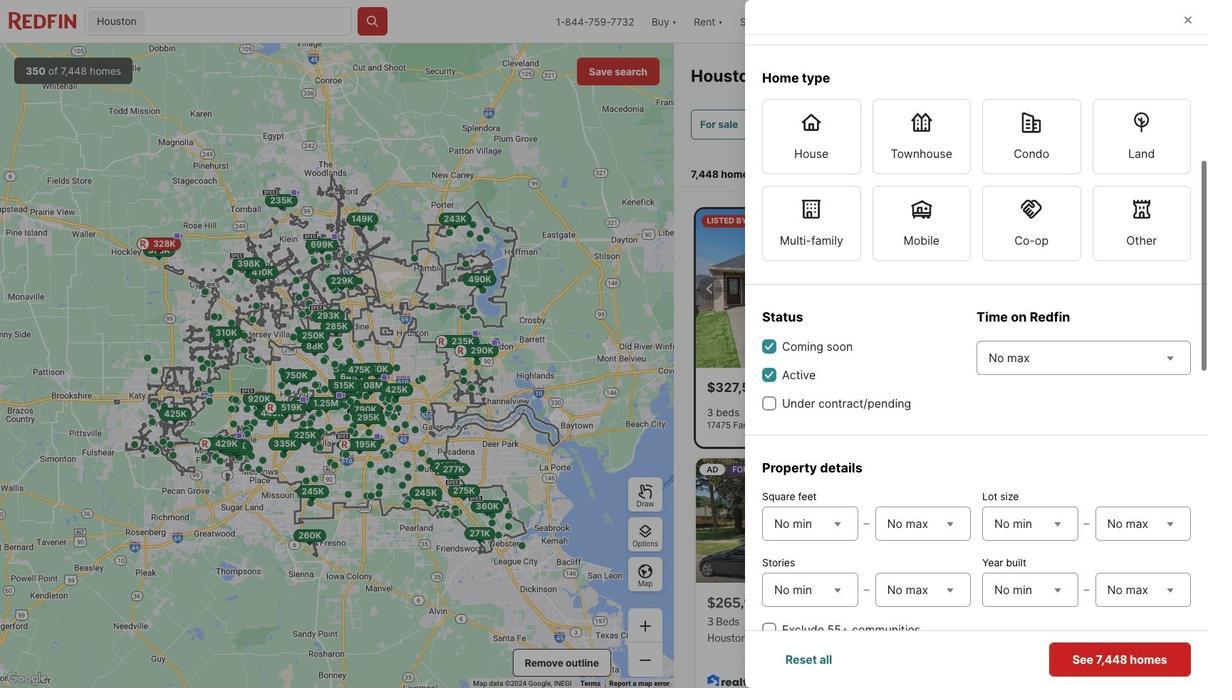 Task type: vqa. For each thing, say whether or not it's contained in the screenshot.
the 28205
no



Task type: describe. For each thing, give the bounding box(es) containing it.
previous image
[[701, 280, 718, 297]]

add home to favorites image
[[1155, 629, 1172, 646]]

number of bathrooms row
[[762, 0, 1191, 22]]

map region
[[0, 43, 674, 689]]

toggle search results photos view tab
[[1068, 154, 1126, 189]]

Add home to favorites checkbox
[[1152, 626, 1175, 649]]

next image
[[911, 280, 928, 297]]

ad element
[[696, 459, 934, 689]]

1 cell from the left
[[764, 0, 826, 20]]

google image
[[4, 670, 51, 689]]

advertisement image
[[688, 453, 941, 689]]



Task type: locate. For each thing, give the bounding box(es) containing it.
0 horizontal spatial cell
[[764, 0, 826, 20]]

toggle search results table view tab
[[1128, 154, 1177, 189]]

select a min and max value element
[[762, 504, 971, 544], [982, 504, 1191, 544], [762, 571, 971, 611], [982, 571, 1191, 611]]

2 cell from the left
[[1134, 0, 1189, 20]]

dialog
[[745, 0, 1208, 689]]

None checkbox
[[762, 340, 777, 354], [762, 397, 777, 411], [762, 623, 777, 638], [762, 340, 777, 354], [762, 397, 777, 411], [762, 623, 777, 638]]

option
[[762, 99, 861, 175], [872, 99, 971, 175], [982, 99, 1081, 175], [1092, 99, 1191, 175], [762, 186, 861, 261], [872, 186, 971, 261], [982, 186, 1081, 261], [1092, 186, 1191, 261]]

schedule a tour image
[[1098, 629, 1115, 646]]

None checkbox
[[762, 368, 777, 383]]

share home image
[[1127, 629, 1144, 646]]

None search field
[[148, 8, 351, 36]]

tab list
[[1054, 151, 1191, 192]]

submit search image
[[365, 14, 380, 28]]

cell
[[764, 0, 826, 20], [1134, 0, 1189, 20]]

1 horizontal spatial cell
[[1134, 0, 1189, 20]]

list box
[[762, 99, 1191, 261]]



